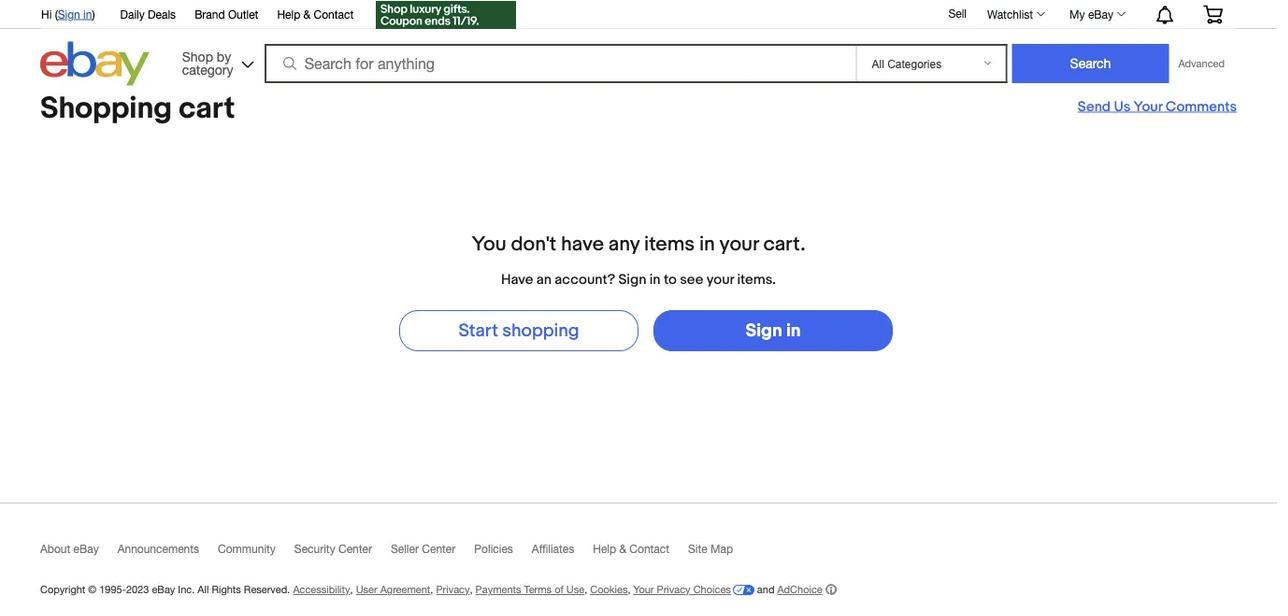 Task type: locate. For each thing, give the bounding box(es) containing it.
and adchoice
[[755, 584, 823, 596]]

security center
[[294, 543, 372, 556]]

help
[[277, 7, 300, 21], [593, 543, 616, 556]]

1 vertical spatial &
[[620, 543, 627, 556]]

1 privacy from the left
[[436, 584, 470, 596]]

0 horizontal spatial help & contact
[[277, 7, 354, 21]]

cookies link
[[590, 584, 628, 596]]

, left user
[[350, 584, 353, 596]]

your
[[1134, 98, 1163, 115], [634, 584, 654, 596]]

daily deals link
[[120, 5, 176, 25]]

help for left "help & contact" link
[[277, 7, 300, 21]]

site map
[[688, 543, 733, 556]]

adchoice
[[778, 584, 823, 596]]

have
[[501, 271, 533, 288]]

seller center link
[[391, 543, 474, 564]]

your right us
[[1134, 98, 1163, 115]]

contact for bottom "help & contact" link
[[630, 543, 670, 556]]

contact for left "help & contact" link
[[314, 7, 354, 21]]

help & contact up the 'cookies' 'link'
[[593, 543, 670, 556]]

0 vertical spatial help & contact
[[277, 7, 354, 21]]

community link
[[218, 543, 294, 564]]

ebay for about ebay
[[73, 543, 99, 556]]

you
[[472, 232, 507, 256]]

0 vertical spatial sign
[[58, 7, 80, 21]]

& for bottom "help & contact" link
[[620, 543, 627, 556]]

don't
[[511, 232, 557, 256]]

help & contact link
[[277, 5, 354, 25], [593, 543, 688, 564]]

your
[[720, 232, 759, 256], [707, 271, 734, 288]]

seller
[[391, 543, 419, 556]]

0 vertical spatial ebay
[[1088, 7, 1114, 21]]

©
[[88, 584, 96, 596]]

1 vertical spatial sign in link
[[654, 310, 893, 352]]

site map link
[[688, 543, 752, 564]]

help & contact right outlet
[[277, 7, 354, 21]]

1 horizontal spatial sign
[[619, 271, 647, 288]]

2 vertical spatial ebay
[[152, 584, 175, 596]]

cart
[[179, 91, 235, 127]]

0 vertical spatial your
[[720, 232, 759, 256]]

0 vertical spatial help
[[277, 7, 300, 21]]

, left payments
[[470, 584, 473, 596]]

2 , from the left
[[430, 584, 433, 596]]

adchoice link
[[778, 584, 837, 596]]

1 horizontal spatial help & contact link
[[593, 543, 688, 564]]

shop by category button
[[174, 42, 258, 82]]

center right security
[[339, 543, 372, 556]]

us
[[1114, 98, 1131, 115]]

your right cookies
[[634, 584, 654, 596]]

ebay right my
[[1088, 7, 1114, 21]]

& up the 'cookies' 'link'
[[620, 543, 627, 556]]

help & contact link right outlet
[[277, 5, 354, 25]]

Search for anything text field
[[267, 46, 852, 81]]

0 horizontal spatial &
[[304, 7, 311, 21]]

help & contact link up the 'cookies' 'link'
[[593, 543, 688, 564]]

security center link
[[294, 543, 391, 564]]

copyright © 1995-2023 ebay inc. all rights reserved. accessibility , user agreement , privacy , payments terms of use , cookies , your privacy choices
[[40, 584, 731, 596]]

to
[[664, 271, 677, 288]]

sign in link down items.
[[654, 310, 893, 352]]

help for bottom "help & contact" link
[[593, 543, 616, 556]]

0 horizontal spatial sign
[[58, 7, 80, 21]]

shop by category banner
[[31, 0, 1237, 91]]

, left privacy link
[[430, 584, 433, 596]]

0 vertical spatial sign in link
[[58, 7, 92, 21]]

1 horizontal spatial help & contact
[[593, 543, 670, 556]]

sign down you don't have any items in your cart.
[[619, 271, 647, 288]]

1 horizontal spatial privacy
[[657, 584, 691, 596]]

center right seller
[[422, 543, 456, 556]]

1 horizontal spatial sign in link
[[654, 310, 893, 352]]

1 vertical spatial your
[[707, 271, 734, 288]]

start shopping link
[[399, 310, 639, 352]]

in
[[83, 7, 92, 21], [699, 232, 715, 256], [650, 271, 661, 288], [786, 320, 801, 342]]

in inside account navigation
[[83, 7, 92, 21]]

contact inside account navigation
[[314, 7, 354, 21]]

have an account? sign in to see your items.
[[501, 271, 776, 288]]

privacy down "seller center" "link"
[[436, 584, 470, 596]]

0 vertical spatial contact
[[314, 7, 354, 21]]

)
[[92, 7, 95, 21]]

2 vertical spatial sign
[[746, 320, 782, 342]]

in left to
[[650, 271, 661, 288]]

0 horizontal spatial center
[[339, 543, 372, 556]]

privacy
[[436, 584, 470, 596], [657, 584, 691, 596]]

center
[[339, 543, 372, 556], [422, 543, 456, 556]]

sign in link right hi
[[58, 7, 92, 21]]

about
[[40, 543, 70, 556]]

seller center
[[391, 543, 456, 556]]

your up items.
[[720, 232, 759, 256]]

you don't have any items in your cart.
[[472, 232, 806, 256]]

accessibility
[[293, 584, 350, 596]]

1 vertical spatial contact
[[630, 543, 670, 556]]

1 horizontal spatial &
[[620, 543, 627, 556]]

help up the 'cookies' 'link'
[[593, 543, 616, 556]]

1 , from the left
[[350, 584, 353, 596]]

1 horizontal spatial contact
[[630, 543, 670, 556]]

contact left "site"
[[630, 543, 670, 556]]

0 vertical spatial &
[[304, 7, 311, 21]]

advanced link
[[1169, 45, 1234, 82]]

account?
[[555, 271, 615, 288]]

in right items at right
[[699, 232, 715, 256]]

an
[[537, 271, 552, 288]]

ebay
[[1088, 7, 1114, 21], [73, 543, 99, 556], [152, 584, 175, 596]]

, right 'use'
[[628, 584, 631, 596]]

ebay inside account navigation
[[1088, 7, 1114, 21]]

ebay left inc.
[[152, 584, 175, 596]]

in right (
[[83, 7, 92, 21]]

my ebay
[[1070, 7, 1114, 21]]

help & contact for left "help & contact" link
[[277, 7, 354, 21]]

&
[[304, 7, 311, 21], [620, 543, 627, 556]]

None submit
[[1012, 44, 1169, 83]]

1 vertical spatial help & contact
[[593, 543, 670, 556]]

2 center from the left
[[422, 543, 456, 556]]

1 vertical spatial sign
[[619, 271, 647, 288]]

center for seller center
[[422, 543, 456, 556]]

0 horizontal spatial sign in link
[[58, 7, 92, 21]]

2 horizontal spatial sign
[[746, 320, 782, 342]]

watchlist
[[988, 7, 1034, 21]]

user agreement link
[[356, 584, 430, 596]]

items.
[[737, 271, 776, 288]]

ebay for my ebay
[[1088, 7, 1114, 21]]

1 vertical spatial your
[[634, 584, 654, 596]]

0 horizontal spatial contact
[[314, 7, 354, 21]]

your shopping cart is empty image
[[1203, 5, 1224, 24]]

privacy left choices
[[657, 584, 691, 596]]

1 horizontal spatial help
[[593, 543, 616, 556]]

0 horizontal spatial help
[[277, 7, 300, 21]]

help & contact
[[277, 7, 354, 21], [593, 543, 670, 556]]

center inside "link"
[[422, 543, 456, 556]]

choices
[[694, 584, 731, 596]]

, left cookies
[[585, 584, 588, 596]]

ebay right "about"
[[73, 543, 99, 556]]

policies
[[474, 543, 513, 556]]

1 vertical spatial ebay
[[73, 543, 99, 556]]

shop by category
[[182, 49, 233, 77]]

0 horizontal spatial privacy
[[436, 584, 470, 596]]

help right outlet
[[277, 7, 300, 21]]

sign down items.
[[746, 320, 782, 342]]

& right outlet
[[304, 7, 311, 21]]

1 center from the left
[[339, 543, 372, 556]]

& inside account navigation
[[304, 7, 311, 21]]

0 vertical spatial help & contact link
[[277, 5, 354, 25]]

1 vertical spatial help
[[593, 543, 616, 556]]

help inside account navigation
[[277, 7, 300, 21]]

contact right outlet
[[314, 7, 354, 21]]

2 horizontal spatial ebay
[[1088, 7, 1114, 21]]

get the coupon image
[[376, 1, 516, 29]]

items
[[644, 232, 695, 256]]

have
[[561, 232, 604, 256]]

start
[[459, 320, 498, 342]]

1 horizontal spatial your
[[1134, 98, 1163, 115]]

use
[[567, 584, 585, 596]]

sign right hi
[[58, 7, 80, 21]]

in down cart.
[[786, 320, 801, 342]]

cookies
[[590, 584, 628, 596]]

sign
[[58, 7, 80, 21], [619, 271, 647, 288], [746, 320, 782, 342]]

0 vertical spatial your
[[1134, 98, 1163, 115]]

0 horizontal spatial your
[[634, 584, 654, 596]]

help & contact inside account navigation
[[277, 7, 354, 21]]

1 horizontal spatial center
[[422, 543, 456, 556]]

0 horizontal spatial ebay
[[73, 543, 99, 556]]

terms
[[524, 584, 552, 596]]

deals
[[148, 7, 176, 21]]

payments terms of use link
[[476, 584, 585, 596]]

your right the see
[[707, 271, 734, 288]]

about ebay link
[[40, 543, 118, 564]]



Task type: describe. For each thing, give the bounding box(es) containing it.
security
[[294, 543, 335, 556]]

shopping cart
[[40, 91, 235, 127]]

5 , from the left
[[628, 584, 631, 596]]

advanced
[[1179, 58, 1225, 70]]

site
[[688, 543, 708, 556]]

3 , from the left
[[470, 584, 473, 596]]

1995-
[[99, 584, 126, 596]]

sign in
[[746, 320, 801, 342]]

watchlist link
[[977, 3, 1054, 25]]

2023
[[126, 584, 149, 596]]

brand outlet link
[[195, 5, 258, 25]]

hi
[[41, 7, 52, 21]]

send us your comments link
[[1078, 98, 1237, 115]]

& for left "help & contact" link
[[304, 7, 311, 21]]

affiliates link
[[532, 543, 593, 564]]

inc.
[[178, 584, 195, 596]]

privacy link
[[436, 584, 470, 596]]

daily deals
[[120, 7, 176, 21]]

my ebay link
[[1060, 3, 1134, 25]]

account navigation
[[31, 0, 1237, 31]]

outlet
[[228, 7, 258, 21]]

4 , from the left
[[585, 584, 588, 596]]

of
[[555, 584, 564, 596]]

1 horizontal spatial ebay
[[152, 584, 175, 596]]

my
[[1070, 7, 1085, 21]]

by
[[217, 49, 231, 64]]

brand outlet
[[195, 7, 258, 21]]

user
[[356, 584, 378, 596]]

rights
[[212, 584, 241, 596]]

affiliates
[[532, 543, 574, 556]]

accessibility link
[[293, 584, 350, 596]]

send us your comments
[[1078, 98, 1237, 115]]

map
[[711, 543, 733, 556]]

sell link
[[940, 7, 975, 20]]

reserved.
[[244, 584, 290, 596]]

cart.
[[764, 232, 806, 256]]

(
[[55, 7, 58, 21]]

payments
[[476, 584, 521, 596]]

category
[[182, 62, 233, 77]]

in inside sign in link
[[786, 320, 801, 342]]

announcements link
[[118, 543, 218, 564]]

shop
[[182, 49, 213, 64]]

sell
[[949, 7, 967, 20]]

agreement
[[380, 584, 430, 596]]

policies link
[[474, 543, 532, 564]]

start shopping
[[459, 320, 579, 342]]

2 privacy from the left
[[657, 584, 691, 596]]

see
[[680, 271, 704, 288]]

community
[[218, 543, 276, 556]]

send
[[1078, 98, 1111, 115]]

sign inside account navigation
[[58, 7, 80, 21]]

and
[[757, 584, 775, 596]]

brand
[[195, 7, 225, 21]]

0 horizontal spatial help & contact link
[[277, 5, 354, 25]]

your privacy choices link
[[634, 584, 755, 596]]

any
[[609, 232, 640, 256]]

announcements
[[118, 543, 199, 556]]

none submit inside shop by category banner
[[1012, 44, 1169, 83]]

daily
[[120, 7, 145, 21]]

center for security center
[[339, 543, 372, 556]]

shopping
[[502, 320, 579, 342]]

comments
[[1166, 98, 1237, 115]]

all
[[198, 584, 209, 596]]

help & contact for bottom "help & contact" link
[[593, 543, 670, 556]]

hi ( sign in )
[[41, 7, 95, 21]]

1 vertical spatial help & contact link
[[593, 543, 688, 564]]

copyright
[[40, 584, 85, 596]]

about ebay
[[40, 543, 99, 556]]

shopping
[[40, 91, 172, 127]]



Task type: vqa. For each thing, say whether or not it's contained in the screenshot.
cart
yes



